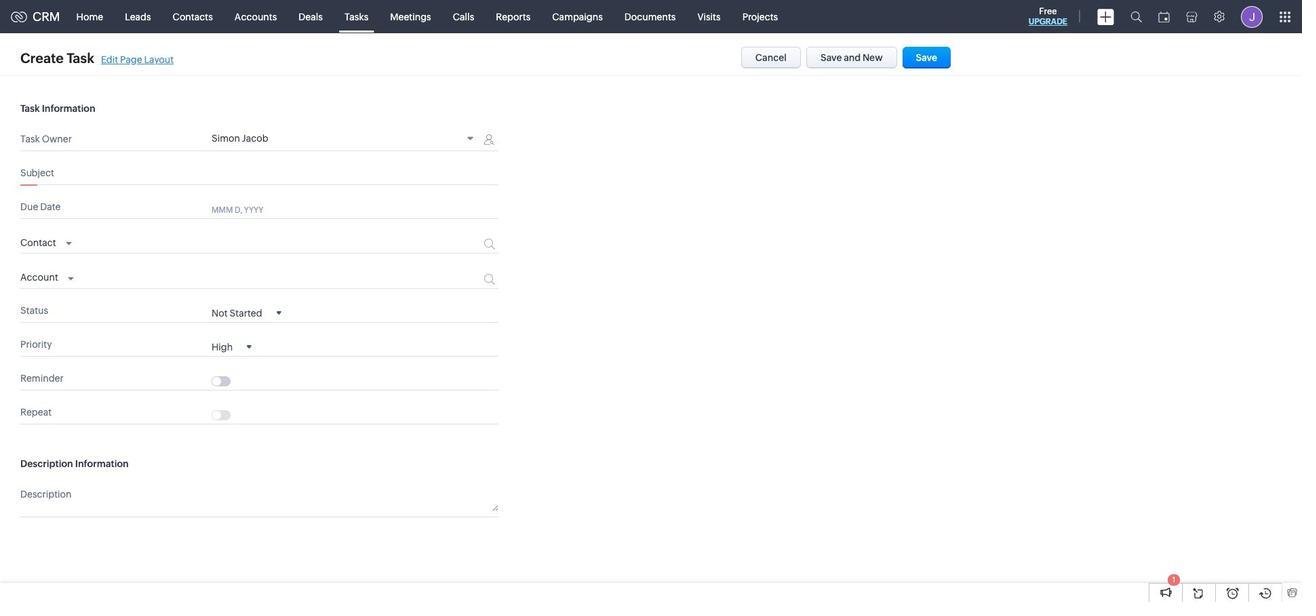 Task type: locate. For each thing, give the bounding box(es) containing it.
None text field
[[212, 486, 499, 511]]

create menu image
[[1097, 8, 1114, 25]]

search element
[[1123, 0, 1150, 33]]

profile element
[[1233, 0, 1271, 33]]

None field
[[212, 133, 478, 146], [20, 234, 72, 250], [20, 268, 74, 285], [212, 307, 281, 319], [212, 341, 252, 352], [212, 133, 478, 146], [20, 234, 72, 250], [20, 268, 74, 285], [212, 307, 281, 319], [212, 341, 252, 352]]

mmm d, yyyy text field
[[212, 204, 455, 215]]

search image
[[1131, 11, 1142, 22]]

profile image
[[1241, 6, 1263, 27]]

calendar image
[[1158, 11, 1170, 22]]

None button
[[741, 47, 801, 69], [806, 47, 897, 69], [903, 47, 951, 69], [741, 47, 801, 69], [806, 47, 897, 69], [903, 47, 951, 69]]

logo image
[[11, 11, 27, 22]]



Task type: vqa. For each thing, say whether or not it's contained in the screenshot.
the mmm d, yyyy text field
yes



Task type: describe. For each thing, give the bounding box(es) containing it.
create menu element
[[1089, 0, 1123, 33]]



